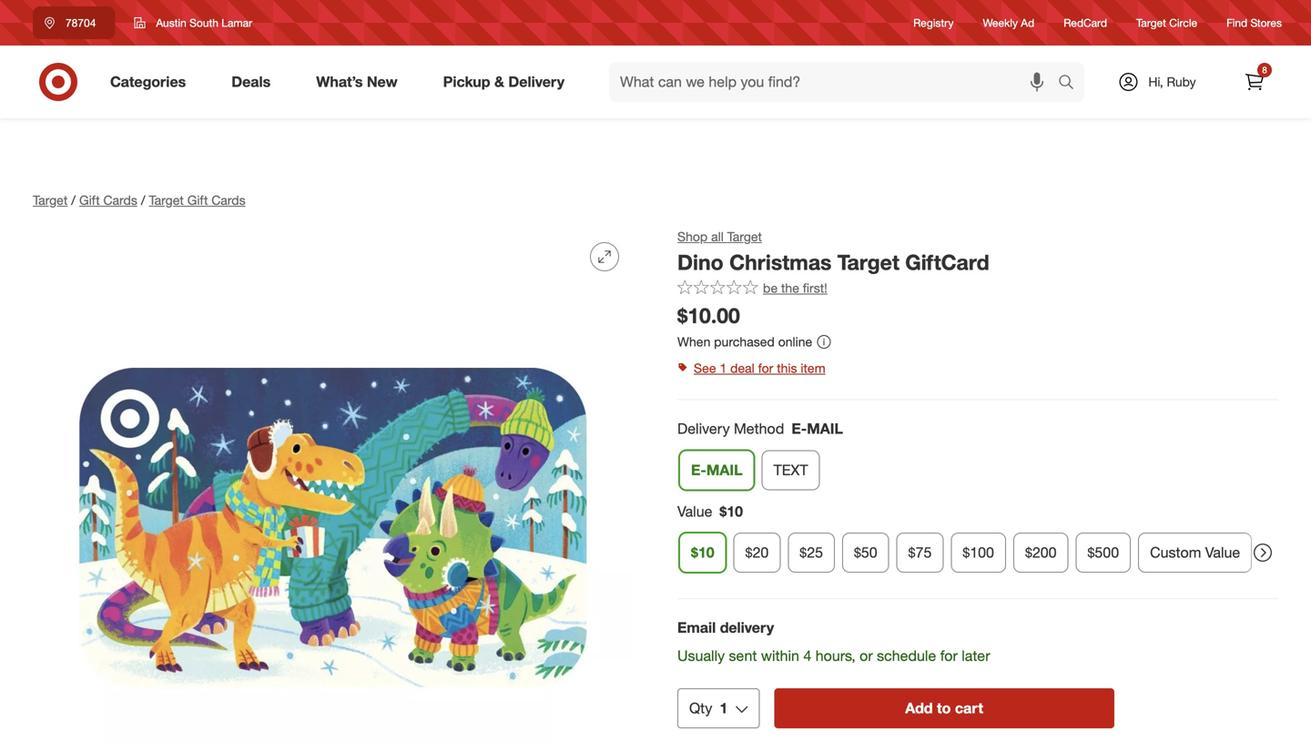 Task type: vqa. For each thing, say whether or not it's contained in the screenshot.
78704 DROPDOWN BUTTON
yes



Task type: describe. For each thing, give the bounding box(es) containing it.
0 vertical spatial value
[[677, 502, 712, 520]]

1 for see
[[720, 360, 727, 376]]

78704
[[66, 16, 96, 30]]

What can we help you find? suggestions appear below search field
[[609, 62, 1063, 102]]

the
[[781, 280, 799, 296]]

$10.00
[[677, 303, 740, 328]]

within
[[761, 647, 799, 665]]

online
[[778, 334, 812, 350]]

add to cart button
[[774, 688, 1115, 728]]

target left gift cards link
[[33, 192, 68, 208]]

schedule
[[877, 647, 936, 665]]

austin south lamar
[[156, 16, 252, 30]]

purchased
[[714, 334, 775, 350]]

weekly ad
[[983, 16, 1035, 30]]

find stores link
[[1227, 15, 1282, 31]]

1 gift from the left
[[79, 192, 100, 208]]

$20 link
[[734, 533, 781, 573]]

target right all
[[727, 229, 762, 244]]

dino christmas target giftcard, 1 of 2 image
[[33, 228, 634, 742]]

78704 button
[[33, 6, 115, 39]]

this
[[777, 360, 797, 376]]

search
[[1050, 75, 1094, 92]]

find
[[1227, 16, 1248, 30]]

deals
[[231, 73, 271, 91]]

target circle
[[1136, 16, 1198, 30]]

&
[[494, 73, 504, 91]]

0 vertical spatial e-
[[792, 420, 807, 437]]

2 / from the left
[[141, 192, 145, 208]]

categories
[[110, 73, 186, 91]]

target gift cards link
[[149, 192, 245, 208]]

what's
[[316, 73, 363, 91]]

giftcard
[[905, 249, 989, 275]]

$25 link
[[788, 533, 835, 573]]

$100
[[963, 544, 994, 561]]

what's new
[[316, 73, 398, 91]]

south
[[190, 16, 218, 30]]

see 1 deal for this item
[[694, 360, 826, 376]]

custom value link
[[1138, 533, 1252, 573]]

$50 link
[[842, 533, 889, 573]]

registry
[[913, 16, 954, 30]]

qty
[[689, 699, 712, 717]]

search button
[[1050, 62, 1094, 106]]

lamar
[[222, 16, 252, 30]]

email
[[677, 619, 716, 637]]

usually sent within 4 hours, or schedule for later
[[677, 647, 990, 665]]

0 vertical spatial delivery
[[508, 73, 565, 91]]

add to cart
[[905, 699, 983, 717]]

1 horizontal spatial mail
[[807, 420, 843, 437]]

e-mail
[[691, 461, 743, 479]]

new
[[367, 73, 398, 91]]

weekly
[[983, 16, 1018, 30]]

gift cards link
[[79, 192, 137, 208]]

$75
[[908, 544, 932, 561]]

target inside target circle link
[[1136, 16, 1166, 30]]

item
[[801, 360, 826, 376]]

find stores
[[1227, 16, 1282, 30]]

later
[[962, 647, 990, 665]]

be the first! link
[[677, 279, 827, 298]]

austin
[[156, 16, 186, 30]]

ruby
[[1167, 74, 1196, 90]]

weekly ad link
[[983, 15, 1035, 31]]

austin south lamar button
[[122, 6, 264, 39]]

delivery method e-mail
[[677, 420, 843, 437]]

delivery
[[720, 619, 774, 637]]

when purchased online
[[677, 334, 812, 350]]

1 vertical spatial delivery
[[677, 420, 730, 437]]

e-mail link
[[679, 450, 754, 490]]

pickup & delivery
[[443, 73, 565, 91]]

see 1 deal for this item link
[[677, 356, 1278, 381]]

4
[[803, 647, 812, 665]]

1 horizontal spatial for
[[940, 647, 958, 665]]

email delivery
[[677, 619, 774, 637]]



Task type: locate. For each thing, give the bounding box(es) containing it.
1 vertical spatial $10
[[691, 544, 714, 561]]

hi,
[[1149, 74, 1163, 90]]

stores
[[1251, 16, 1282, 30]]

gift right gift cards link
[[187, 192, 208, 208]]

1 vertical spatial 1
[[720, 699, 728, 717]]

$10 down 'e-mail' link
[[720, 502, 743, 520]]

0 horizontal spatial mail
[[706, 461, 743, 479]]

redcard link
[[1064, 15, 1107, 31]]

mail up value $10
[[706, 461, 743, 479]]

0 vertical spatial $10
[[720, 502, 743, 520]]

target link
[[33, 192, 68, 208]]

registry link
[[913, 15, 954, 31]]

for left later at the bottom of the page
[[940, 647, 958, 665]]

0 horizontal spatial cards
[[103, 192, 137, 208]]

$10
[[720, 502, 743, 520], [691, 544, 714, 561]]

christmas
[[729, 249, 832, 275]]

$10 link
[[679, 533, 726, 573]]

$10 down value $10
[[691, 544, 714, 561]]

0 vertical spatial mail
[[807, 420, 843, 437]]

0 horizontal spatial gift
[[79, 192, 100, 208]]

8 link
[[1235, 62, 1275, 102]]

e-
[[792, 420, 807, 437], [691, 461, 707, 479]]

hours,
[[816, 647, 856, 665]]

1 horizontal spatial e-
[[792, 420, 807, 437]]

value $10
[[677, 502, 743, 520]]

target left circle
[[1136, 16, 1166, 30]]

ad
[[1021, 16, 1035, 30]]

1 horizontal spatial $10
[[720, 502, 743, 520]]

0 horizontal spatial /
[[71, 192, 76, 208]]

be the first!
[[763, 280, 827, 296]]

target / gift cards / target gift cards
[[33, 192, 245, 208]]

1 horizontal spatial value
[[1205, 544, 1240, 561]]

2 group from the top
[[676, 501, 1278, 580]]

$100 link
[[951, 533, 1006, 573]]

text link
[[762, 450, 820, 490]]

1 horizontal spatial cards
[[212, 192, 245, 208]]

0 vertical spatial 1
[[720, 360, 727, 376]]

custom value
[[1150, 544, 1240, 561]]

group
[[676, 418, 1278, 497], [676, 501, 1278, 580]]

e- up value $10
[[691, 461, 707, 479]]

method
[[734, 420, 784, 437]]

$20
[[745, 544, 769, 561]]

what's new link
[[301, 62, 420, 102]]

see
[[694, 360, 716, 376]]

sent
[[729, 647, 757, 665]]

mail inside 'e-mail' link
[[706, 461, 743, 479]]

text
[[774, 461, 808, 479]]

/ right gift cards link
[[141, 192, 145, 208]]

$500
[[1088, 544, 1119, 561]]

delivery
[[508, 73, 565, 91], [677, 420, 730, 437]]

when
[[677, 334, 711, 350]]

1 for qty
[[720, 699, 728, 717]]

1 vertical spatial e-
[[691, 461, 707, 479]]

$25
[[800, 544, 823, 561]]

qty 1
[[689, 699, 728, 717]]

circle
[[1169, 16, 1198, 30]]

target
[[1136, 16, 1166, 30], [33, 192, 68, 208], [149, 192, 184, 208], [727, 229, 762, 244], [838, 249, 900, 275]]

value up $10 link
[[677, 502, 712, 520]]

0 horizontal spatial delivery
[[508, 73, 565, 91]]

add
[[905, 699, 933, 717]]

to
[[937, 699, 951, 717]]

0 horizontal spatial e-
[[691, 461, 707, 479]]

1
[[720, 360, 727, 376], [720, 699, 728, 717]]

value
[[677, 502, 712, 520], [1205, 544, 1240, 561]]

1 group from the top
[[676, 418, 1278, 497]]

deal
[[730, 360, 755, 376]]

cards
[[103, 192, 137, 208], [212, 192, 245, 208]]

first!
[[803, 280, 827, 296]]

0 vertical spatial for
[[758, 360, 773, 376]]

/
[[71, 192, 76, 208], [141, 192, 145, 208]]

delivery right &
[[508, 73, 565, 91]]

1 right qty
[[720, 699, 728, 717]]

group containing value
[[676, 501, 1278, 580]]

pickup & delivery link
[[428, 62, 587, 102]]

delivery up "e-mail" on the bottom right
[[677, 420, 730, 437]]

0 horizontal spatial $10
[[691, 544, 714, 561]]

value right custom
[[1205, 544, 1240, 561]]

usually
[[677, 647, 725, 665]]

1 cards from the left
[[103, 192, 137, 208]]

shop
[[677, 229, 708, 244]]

2 cards from the left
[[212, 192, 245, 208]]

shop all target dino christmas target giftcard
[[677, 229, 989, 275]]

$200
[[1025, 544, 1057, 561]]

dino
[[677, 249, 724, 275]]

be
[[763, 280, 778, 296]]

for
[[758, 360, 773, 376], [940, 647, 958, 665]]

categories link
[[95, 62, 209, 102]]

2 gift from the left
[[187, 192, 208, 208]]

1 inside see 1 deal for this item link
[[720, 360, 727, 376]]

0 horizontal spatial value
[[677, 502, 712, 520]]

$200 link
[[1013, 533, 1069, 573]]

8
[[1262, 64, 1267, 76]]

1 1 from the top
[[720, 360, 727, 376]]

1 horizontal spatial delivery
[[677, 420, 730, 437]]

hi, ruby
[[1149, 74, 1196, 90]]

cart
[[955, 699, 983, 717]]

gift right target link
[[79, 192, 100, 208]]

target right gift cards link
[[149, 192, 184, 208]]

1 horizontal spatial gift
[[187, 192, 208, 208]]

0 vertical spatial group
[[676, 418, 1278, 497]]

1 right see
[[720, 360, 727, 376]]

1 vertical spatial group
[[676, 501, 1278, 580]]

1 vertical spatial mail
[[706, 461, 743, 479]]

gift
[[79, 192, 100, 208], [187, 192, 208, 208]]

mail up "text"
[[807, 420, 843, 437]]

redcard
[[1064, 16, 1107, 30]]

$75 link
[[897, 533, 944, 573]]

1 vertical spatial for
[[940, 647, 958, 665]]

for left this
[[758, 360, 773, 376]]

1 / from the left
[[71, 192, 76, 208]]

target circle link
[[1136, 15, 1198, 31]]

all
[[711, 229, 724, 244]]

1 horizontal spatial /
[[141, 192, 145, 208]]

pickup
[[443, 73, 490, 91]]

e- right method
[[792, 420, 807, 437]]

or
[[860, 647, 873, 665]]

group containing delivery method
[[676, 418, 1278, 497]]

/ right target link
[[71, 192, 76, 208]]

custom
[[1150, 544, 1201, 561]]

2 1 from the top
[[720, 699, 728, 717]]

target left giftcard
[[838, 249, 900, 275]]

deals link
[[216, 62, 293, 102]]

0 horizontal spatial for
[[758, 360, 773, 376]]

1 vertical spatial value
[[1205, 544, 1240, 561]]



